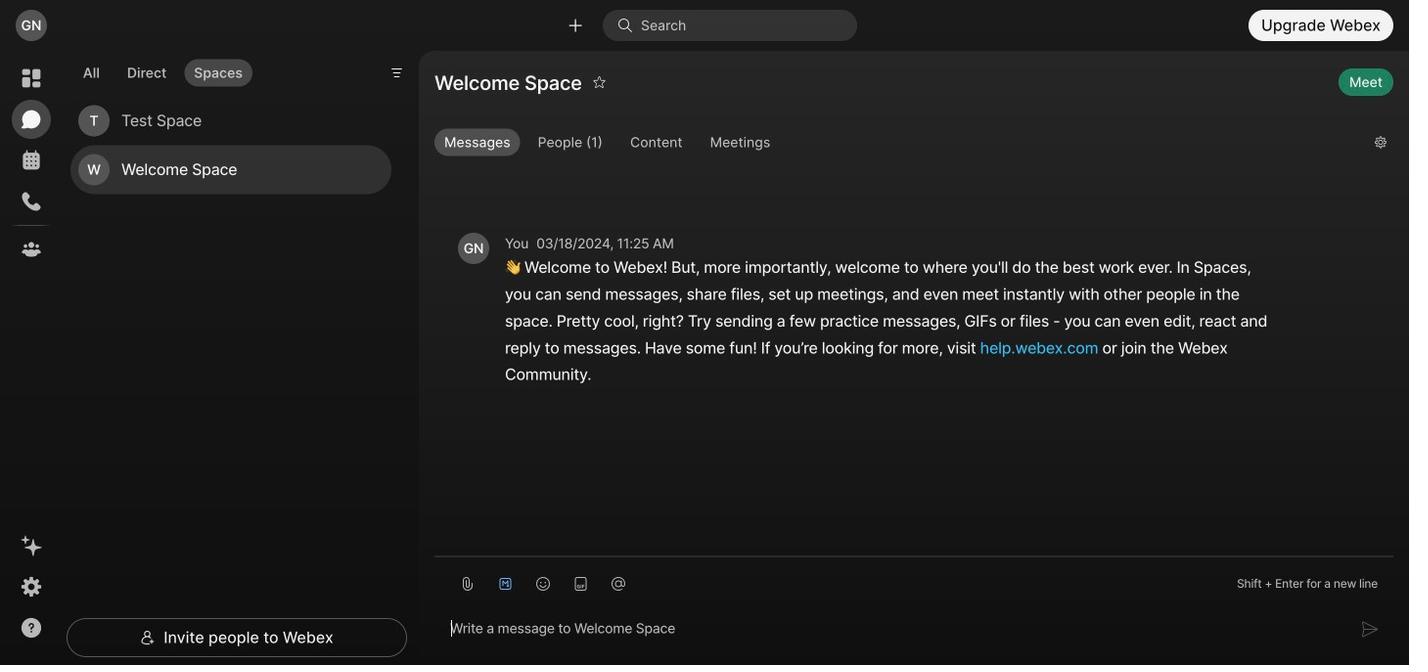 Task type: describe. For each thing, give the bounding box(es) containing it.
message composer toolbar element
[[434, 557, 1393, 603]]

test space list item
[[70, 96, 391, 145]]

welcome space list item
[[70, 145, 391, 194]]

webex tab list
[[12, 59, 51, 269]]



Task type: vqa. For each thing, say whether or not it's contained in the screenshot.
the 'Message composer toolbar' element
yes



Task type: locate. For each thing, give the bounding box(es) containing it.
navigation
[[0, 51, 63, 665]]

group
[[434, 129, 1359, 160]]

tab list
[[69, 47, 257, 92]]



